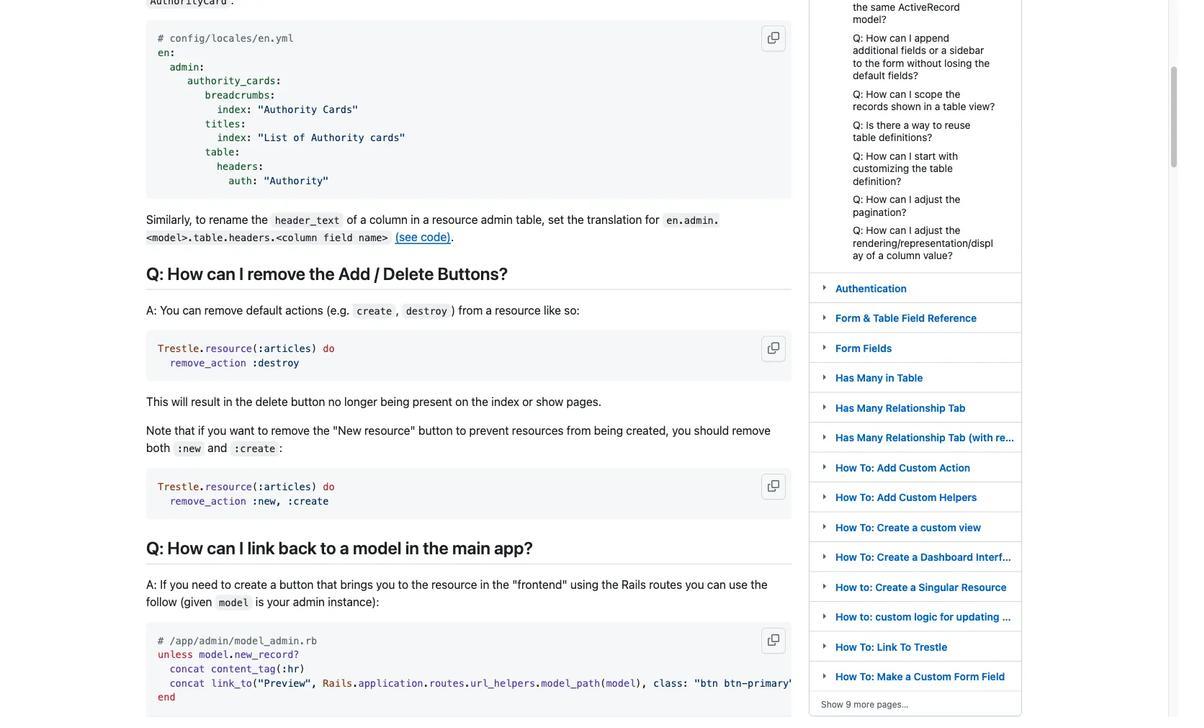 Task type: vqa. For each thing, say whether or not it's contained in the screenshot.
Search for apps and actions text field
no



Task type: locate. For each thing, give the bounding box(es) containing it.
1 vertical spatial #
[[158, 636, 164, 647]]

that left "brings"
[[317, 578, 337, 592]]

similarly, to rename the header_text of a column in a resource admin table, set the translation for
[[146, 213, 663, 227]]

: end
[[158, 678, 854, 704]]

admin left table,
[[481, 213, 513, 227]]

trestle
[[158, 344, 199, 355], [158, 482, 199, 493], [914, 641, 948, 653]]

triangle down image for how to: link to trestle
[[818, 641, 830, 653]]

2 :articles from the top
[[258, 482, 311, 493]]

default down additional
[[853, 70, 885, 82]]

.
[[451, 230, 454, 244], [199, 344, 205, 355], [199, 482, 205, 493], [229, 650, 234, 661], [352, 678, 358, 689], [423, 678, 429, 689], [465, 678, 470, 689], [535, 678, 541, 689]]

2 relationship from the top
[[886, 432, 946, 444]]

1 vertical spatial adjust
[[914, 225, 943, 237]]

1 vertical spatial tab
[[948, 432, 966, 444]]

(given
[[180, 596, 212, 609]]

trestle right to
[[914, 641, 948, 653]]

:create inside 'trestle . resource ( :articles ) do remove_action :new , :create'
[[288, 496, 329, 507]]

0 horizontal spatial custom
[[875, 612, 912, 623]]

1 to: from the top
[[860, 582, 873, 594]]

a down how to: add custom helpers
[[912, 522, 918, 534]]

1 vertical spatial authority
[[311, 133, 364, 144]]

1 vertical spatial form
[[836, 343, 861, 354]]

2 vertical spatial many
[[857, 432, 883, 444]]

2 # from the top
[[158, 636, 164, 647]]

0 vertical spatial adjust
[[914, 194, 943, 206]]

concat
[[170, 664, 205, 675], [170, 678, 205, 689]]

in inside q: how can i append additional fields or a sidebar to the form without losing the default fields? q: how can i scope the records shown in a table view? q: is there a way to reuse table definitions? q: how can i start with customizing the table definition? q: how can i adjust the pagination? q: how can i adjust the rendering/representation/displ ay of a column value?
[[924, 101, 932, 113]]

has for has many relationship tab (with reordering)
[[836, 432, 854, 444]]

1 vertical spatial to:
[[860, 612, 873, 623]]

in inside a: if you need to create a button that brings you to the resource in the "frontend" using the rails routes you can use the follow (given
[[480, 578, 489, 592]]

1 vertical spatial add
[[877, 462, 897, 474]]

from down pages.
[[567, 424, 591, 438]]

. inside 'trestle . resource ( :articles ) do remove_action :new , :create'
[[199, 482, 205, 493]]

fields
[[863, 343, 892, 354]]

list
[[264, 133, 288, 144]]

0 vertical spatial :new
[[177, 444, 201, 455]]

the down app?
[[492, 578, 509, 592]]

form for form fields
[[836, 343, 861, 354]]

2 vertical spatial create
[[875, 582, 908, 594]]

resource
[[961, 582, 1007, 594]]

: inside the index : " list of authority cards " table
[[246, 133, 252, 144]]

how to: create a singular resource
[[836, 582, 1007, 594]]

q: left the is
[[853, 119, 863, 131]]

1 do from the top
[[323, 344, 335, 355]]

create inside a: you can remove default actions (e.g. create , destroy ) from a resource like so:
[[357, 306, 392, 317]]

# inside # config/locales/en.yml en
[[158, 33, 164, 44]]

, inside 'trestle . resource ( :articles ) do remove_action :new , :create'
[[276, 496, 282, 507]]

0 horizontal spatial or
[[522, 396, 533, 409]]

trestle . resource ( :articles ) do remove_action :destroy
[[158, 344, 335, 369]]

relationship up 'has many relationship tab (with reordering)' link
[[886, 402, 946, 414]]

do
[[323, 344, 335, 355], [323, 482, 335, 493]]

to: for how to: link to trestle
[[860, 641, 875, 653]]

has many in table link
[[836, 369, 923, 388]]

2 has from the top
[[836, 402, 854, 414]]

5 triangle down image from the top
[[818, 611, 830, 623]]

0 horizontal spatial create
[[234, 578, 267, 592]]

table down with
[[930, 163, 953, 175]]

(
[[252, 344, 258, 355], [252, 482, 258, 493], [276, 664, 282, 675], [252, 678, 258, 689], [600, 678, 606, 689]]

1 horizontal spatial or
[[929, 45, 939, 57]]

# up en
[[158, 33, 164, 44]]

has inside "link"
[[836, 402, 854, 414]]

how to: custom logic for updating & initialising an instance
[[836, 612, 1120, 623]]

in down main
[[480, 578, 489, 592]]

1 relationship from the top
[[886, 402, 946, 414]]

has down has many in table
[[836, 402, 854, 414]]

table inside the index : " list of authority cards " table
[[205, 147, 234, 158]]

triangle down image for how to: create a dashboard interface
[[818, 551, 830, 563]]

1 horizontal spatial default
[[853, 70, 885, 82]]

2 do from the top
[[323, 482, 335, 493]]

has many relationship tab (with reordering) link
[[836, 429, 1051, 447]]

triangle down image for how to: create a custom view
[[818, 522, 830, 533]]

8 triangle down image from the top
[[818, 671, 830, 683]]

copy image for auth
[[768, 32, 779, 44]]

0 vertical spatial button
[[291, 396, 325, 409]]

show 9 more pages… button
[[821, 699, 909, 710]]

how to: make a custom form field
[[836, 671, 1005, 683]]

delete
[[383, 264, 434, 284]]

how to: link to trestle link
[[836, 638, 948, 657]]

translation
[[587, 213, 642, 227]]

a: for a: if you need to create a button that brings you to the resource in the "frontend" using the rails routes you can use the follow (given
[[146, 578, 157, 592]]

tab left (with
[[948, 432, 966, 444]]

a: if you need to create a button that brings you to the resource in the "frontend" using the rails routes you can use the follow (given
[[146, 578, 768, 609]]

2 vertical spatial has
[[836, 432, 854, 444]]

0 horizontal spatial being
[[380, 396, 410, 409]]

:articles inside 'trestle . resource ( :articles ) do remove_action :new , :create'
[[258, 482, 311, 493]]

many inside has many in table link
[[857, 372, 883, 384]]

custom right make
[[914, 671, 952, 683]]

should
[[694, 424, 729, 438]]

routes inside "# /app/admin/model_admin.rb unless model . new_record? concat content_tag ( :hr ) concat link_to ( "preview" , rails . application . routes . url_helpers . model_path ( model ) , class : "btn btn-primary""
[[429, 678, 465, 689]]

:articles up the back
[[258, 482, 311, 493]]

of inside q: how can i append additional fields or a sidebar to the form without losing the default fields? q: how can i scope the records shown in a table view? q: is there a way to reuse table definitions? q: how can i start with customizing the table definition? q: how can i adjust the pagination? q: how can i adjust the rendering/representation/displ ay of a column value?
[[866, 250, 876, 262]]

remove_action inside 'trestle . resource ( :articles ) do remove_action :new , :create'
[[170, 496, 246, 507]]

3 to: from the top
[[860, 522, 875, 534]]

copy image
[[768, 32, 779, 44], [768, 635, 779, 646]]

table up the reuse
[[943, 101, 966, 113]]

: inside 'index : " authority cards " titles'
[[246, 104, 252, 115]]

relationship for has many relationship tab (with reordering)
[[886, 432, 946, 444]]

0 vertical spatial :create
[[234, 444, 275, 455]]

need
[[192, 578, 218, 592]]

1 vertical spatial admin
[[481, 213, 513, 227]]

1 horizontal spatial rails
[[622, 578, 646, 592]]

:new down if
[[177, 444, 201, 455]]

to: left make
[[860, 671, 875, 683]]

to: down how to: add custom helpers
[[860, 522, 875, 534]]

q: up additional
[[853, 32, 863, 44]]

1 concat from the top
[[170, 664, 205, 675]]

trestle for trestle . resource ( :articles ) do remove_action :destroy
[[158, 344, 199, 355]]

2 copy image from the top
[[768, 635, 779, 646]]

1 horizontal spatial of
[[347, 213, 357, 227]]

2 to: from the top
[[860, 612, 873, 623]]

add up how to: add custom helpers link
[[877, 462, 897, 474]]

back
[[278, 538, 317, 558]]

0 vertical spatial table
[[873, 313, 899, 325]]

1 vertical spatial :new
[[252, 496, 276, 507]]

# inside "# /app/admin/model_admin.rb unless model . new_record? concat content_tag ( :hr ) concat link_to ( "preview" , rails . application . routes . url_helpers . model_path ( model ) , class : "btn btn-primary""
[[158, 636, 164, 647]]

adjust down q: how can i start with customizing the table definition? link
[[914, 194, 943, 206]]

resource inside trestle . resource ( :articles ) do remove_action :destroy
[[205, 344, 252, 355]]

to: left 'link'
[[860, 641, 875, 653]]

1 :articles from the top
[[258, 344, 311, 355]]

this will result in the delete button no longer being present on the index or show pages.
[[146, 396, 602, 409]]

( up :destroy
[[252, 344, 258, 355]]

the down sidebar
[[975, 57, 990, 69]]

1 vertical spatial has
[[836, 402, 854, 414]]

headers
[[217, 161, 258, 172]]

0 vertical spatial relationship
[[886, 402, 946, 414]]

triangle down image for has many relationship tab (with reordering)
[[818, 432, 830, 443]]

or
[[929, 45, 939, 57], [522, 396, 533, 409]]

1 vertical spatial custom
[[899, 492, 937, 504]]

6 triangle down image from the top
[[818, 641, 830, 653]]

add for how to: add custom action
[[877, 462, 897, 474]]

1 copy image from the top
[[768, 343, 779, 355]]

1 has from the top
[[836, 372, 854, 384]]

to:
[[860, 582, 873, 594], [860, 612, 873, 623]]

1 adjust from the top
[[914, 194, 943, 206]]

remove_action up result
[[170, 358, 246, 369]]

has many relationship tab (with reordering)
[[836, 432, 1051, 444]]

many for has many in table
[[857, 372, 883, 384]]

custom
[[899, 462, 937, 474], [899, 492, 937, 504], [914, 671, 952, 683]]

: inside "# /app/admin/model_admin.rb unless model . new_record? concat content_tag ( :hr ) concat link_to ( "preview" , rails . application . routes . url_helpers . model_path ( model ) , class : "btn btn-primary""
[[683, 678, 689, 689]]

1 horizontal spatial for
[[940, 612, 954, 623]]

concat down the unless
[[170, 664, 205, 675]]

to:
[[860, 462, 875, 474], [860, 492, 875, 504], [860, 522, 875, 534], [860, 552, 875, 564], [860, 641, 875, 653], [860, 671, 875, 683]]

0 vertical spatial copy image
[[768, 32, 779, 44]]

1 vertical spatial concat
[[170, 678, 205, 689]]

1 many from the top
[[857, 372, 883, 384]]

model left the is on the left of page
[[219, 598, 249, 609]]

0 horizontal spatial column
[[369, 213, 408, 227]]

a up "brings"
[[340, 538, 349, 558]]

2 triangle down image from the top
[[818, 312, 830, 324]]

do for trestle . resource ( :articles ) do remove_action :destroy
[[323, 344, 335, 355]]

authority up list
[[264, 104, 317, 115]]

2 many from the top
[[857, 402, 883, 414]]

custom for helpers
[[899, 492, 937, 504]]

a left singular
[[910, 582, 916, 594]]

many for has many relationship tab
[[857, 402, 883, 414]]

0 vertical spatial many
[[857, 372, 883, 384]]

can left use
[[707, 578, 726, 592]]

0 vertical spatial has
[[836, 372, 854, 384]]

1 vertical spatial from
[[567, 424, 591, 438]]

form fields
[[836, 343, 892, 354]]

en.admin. <model>.table.headers.<column field name>
[[146, 215, 720, 243]]

q: up customizing
[[853, 150, 863, 162]]

set
[[548, 213, 564, 227]]

trestle inside trestle . resource ( :articles ) do remove_action :destroy
[[158, 344, 199, 355]]

( down :new and :create :
[[252, 482, 258, 493]]

to: down how to: create a custom view link
[[860, 552, 875, 564]]

triangle down image for has many relationship tab
[[818, 402, 830, 413]]

button down present in the left of the page
[[419, 424, 453, 438]]

routes inside a: if you need to create a button that brings you to the resource in the "frontend" using the rails routes you can use the follow (given
[[649, 578, 682, 592]]

table down the is
[[853, 132, 876, 144]]

authority inside 'index : " authority cards " titles'
[[264, 104, 317, 115]]

0 vertical spatial copy image
[[768, 343, 779, 355]]

button up model is your admin instance):
[[279, 578, 314, 592]]

2 remove_action from the top
[[170, 496, 246, 507]]

form left fields
[[836, 343, 861, 354]]

# for # /app/admin/model_admin.rb unless model . new_record? concat content_tag ( :hr ) concat link_to ( "preview" , rails . application . routes . url_helpers . model_path ( model ) , class : "btn btn-primary"
[[158, 636, 164, 647]]

remove
[[247, 264, 305, 284], [204, 304, 243, 317], [271, 424, 310, 438], [732, 424, 771, 438]]

do inside 'trestle . resource ( :articles ) do remove_action :new , :create'
[[323, 482, 335, 493]]

authority inside the index : " list of authority cards " table
[[311, 133, 364, 144]]

0 vertical spatial from
[[458, 304, 483, 317]]

remove_action inside trestle . resource ( :articles ) do remove_action :destroy
[[170, 358, 246, 369]]

q: up 'pagination?'
[[853, 194, 863, 206]]

auth : " authority "
[[229, 175, 329, 186]]

default
[[853, 70, 885, 82], [246, 304, 282, 317]]

:create
[[234, 444, 275, 455], [288, 496, 329, 507]]

6 triangle down image from the top
[[818, 551, 830, 563]]

2 concat from the top
[[170, 678, 205, 689]]

start
[[914, 150, 936, 162]]

<model>.table.headers.<column
[[146, 232, 317, 243]]

way
[[912, 119, 930, 131]]

0 vertical spatial routes
[[649, 578, 682, 592]]

triangle down image for how to: add custom action
[[818, 462, 830, 473]]

(see code) link
[[395, 230, 451, 244]]

from inside the note that if you want to remove the "new resource" button to prevent resources from being created, you should remove both
[[567, 424, 591, 438]]

i down q: how can i start with customizing the table definition? link
[[909, 194, 912, 206]]

relationship inside "link"
[[886, 402, 946, 414]]

1 horizontal spatial create
[[357, 306, 392, 317]]

follow
[[146, 596, 177, 609]]

admin
[[170, 62, 199, 73], [481, 213, 513, 227], [293, 596, 325, 609]]

default inside q: how can i append additional fields or a sidebar to the form without losing the default fields? q: how can i scope the records shown in a table view? q: is there a way to reuse table definitions? q: how can i start with customizing the table definition? q: how can i adjust the pagination? q: how can i adjust the rendering/representation/displ ay of a column value?
[[853, 70, 885, 82]]

a inside how to: create a dashboard interface link
[[912, 552, 918, 564]]

0 vertical spatial or
[[929, 45, 939, 57]]

result
[[191, 396, 220, 409]]

4 triangle down image from the top
[[818, 522, 830, 533]]

3 triangle down image from the top
[[818, 432, 830, 443]]

1 vertical spatial field
[[982, 671, 1005, 683]]

being
[[380, 396, 410, 409], [594, 424, 623, 438]]

triangle down image for how to: add custom helpers
[[818, 492, 830, 503]]

:articles inside trestle . resource ( :articles ) do remove_action :destroy
[[258, 344, 311, 355]]

q: how can i append additional fields or a sidebar to the form without losing the default fields? q: how can i scope the records shown in a table view? q: is there a way to reuse table definitions? q: how can i start with customizing the table definition? q: how can i adjust the pagination? q: how can i adjust the rendering/representation/displ ay of a column value?
[[853, 32, 995, 262]]

add down the how to: add custom action in the right bottom of the page
[[877, 492, 897, 504]]

0 horizontal spatial :create
[[234, 444, 275, 455]]

0 vertical spatial of
[[293, 133, 305, 144]]

default left actions
[[246, 304, 282, 317]]

1 vertical spatial column
[[887, 250, 921, 262]]

admin down en
[[170, 62, 199, 73]]

custom up "dashboard"
[[920, 522, 957, 534]]

trestle down you
[[158, 344, 199, 355]]

0 vertical spatial tab
[[948, 402, 966, 414]]

1 vertical spatial remove_action
[[170, 496, 246, 507]]

0 horizontal spatial that
[[174, 424, 195, 438]]

3 many from the top
[[857, 432, 883, 444]]

index inside 'index : " authority cards " titles'
[[217, 104, 246, 115]]

1 vertical spatial &
[[1002, 612, 1009, 623]]

records
[[853, 101, 888, 113]]

2 triangle down image from the top
[[818, 402, 830, 413]]

or down "append"
[[929, 45, 939, 57]]

buttons?
[[438, 264, 508, 284]]

0 vertical spatial rails
[[622, 578, 646, 592]]

custom up how to: add custom helpers link
[[899, 462, 937, 474]]

to left rename
[[195, 213, 206, 227]]

more
[[854, 700, 875, 710]]

many inside 'has many relationship tab (with reordering)' link
[[857, 432, 883, 444]]

1 vertical spatial relationship
[[886, 432, 946, 444]]

a: inside a: if you need to create a button that brings you to the resource in the "frontend" using the rails routes you can use the follow (given
[[146, 578, 157, 592]]

: inside : admin
[[170, 47, 175, 59]]

do inside trestle . resource ( :articles ) do remove_action :destroy
[[323, 344, 335, 355]]

action
[[939, 462, 971, 474]]

1 vertical spatial copy image
[[768, 635, 779, 646]]

0 vertical spatial trestle
[[158, 344, 199, 355]]

a: for a: you can remove default actions (e.g. create , destroy ) from a resource like so:
[[146, 304, 157, 317]]

concat up end
[[170, 678, 205, 689]]

1 vertical spatial table
[[897, 372, 923, 384]]

of
[[293, 133, 305, 144], [347, 213, 357, 227], [866, 250, 876, 262]]

model down /app/admin/model_admin.rb
[[199, 650, 229, 661]]

5 to: from the top
[[860, 641, 875, 653]]

7 triangle down image from the top
[[818, 581, 830, 593]]

1 horizontal spatial column
[[887, 250, 921, 262]]

& up form fields link
[[863, 313, 871, 325]]

how to: create a dashboard interface
[[836, 552, 1020, 564]]

0 vertical spatial to:
[[860, 582, 873, 594]]

0 horizontal spatial routes
[[429, 678, 465, 689]]

1 vertical spatial create
[[234, 578, 267, 592]]

0 horizontal spatial default
[[246, 304, 282, 317]]

resource inside a: if you need to create a button that brings you to the resource in the "frontend" using the rails routes you can use the follow (given
[[431, 578, 477, 592]]

2 tab from the top
[[948, 432, 966, 444]]

to: for custom
[[860, 612, 873, 623]]

an
[[1064, 612, 1076, 623]]

0 horizontal spatial field
[[902, 313, 925, 325]]

instance):
[[328, 596, 379, 609]]

6 to: from the top
[[860, 671, 875, 683]]

a up how to: create a singular resource
[[912, 552, 918, 564]]

q: up ay
[[853, 225, 863, 237]]

config/locales/en.yml
[[170, 33, 293, 44]]

authority down the index : " list of authority cards " table
[[270, 175, 323, 186]]

prevent
[[469, 424, 509, 438]]

en.admin.
[[667, 215, 720, 226]]

0 horizontal spatial :new
[[177, 444, 201, 455]]

1 # from the top
[[158, 33, 164, 44]]

index
[[217, 104, 246, 115], [217, 133, 246, 144], [491, 396, 519, 409]]

for right logic in the right bottom of the page
[[940, 612, 954, 623]]

a inside the how to: create a singular resource link
[[910, 582, 916, 594]]

copy image for :destroy
[[768, 343, 779, 355]]

1 vertical spatial being
[[594, 424, 623, 438]]

create right (e.g.
[[357, 306, 392, 317]]

) up the back
[[311, 482, 317, 493]]

1 copy image from the top
[[768, 32, 779, 44]]

to: for how to: make a custom form field
[[860, 671, 875, 683]]

without
[[907, 57, 942, 69]]

1 vertical spatial :create
[[288, 496, 329, 507]]

being inside the note that if you want to remove the "new resource" button to prevent resources from being created, you should remove both
[[594, 424, 623, 438]]

1 vertical spatial copy image
[[768, 481, 779, 492]]

index down titles
[[217, 133, 246, 144]]

( inside 'trestle . resource ( :articles ) do remove_action :new , :create'
[[252, 482, 258, 493]]

triangle down image
[[818, 342, 830, 354], [818, 402, 830, 413], [818, 432, 830, 443], [818, 522, 830, 533], [818, 611, 830, 623], [818, 641, 830, 653]]

2 copy image from the top
[[768, 481, 779, 492]]

1 horizontal spatial :create
[[288, 496, 329, 507]]

0 vertical spatial column
[[369, 213, 408, 227]]

2 a: from the top
[[146, 578, 157, 592]]

to: up how to: add custom helpers link
[[860, 462, 875, 474]]

:articles for :destroy
[[258, 344, 311, 355]]

1 vertical spatial rails
[[323, 678, 352, 689]]

0 horizontal spatial admin
[[170, 62, 199, 73]]

field left reference
[[902, 313, 925, 325]]

trestle inside 'trestle . resource ( :articles ) do remove_action :new , :create'
[[158, 482, 199, 493]]

authority for cards
[[264, 104, 317, 115]]

1 triangle down image from the top
[[818, 342, 830, 354]]

create inside a: if you need to create a button that brings you to the resource in the "frontend" using the rails routes you can use the follow (given
[[234, 578, 267, 592]]

authority for "
[[270, 175, 323, 186]]

in down scope on the top right of the page
[[924, 101, 932, 113]]

1 remove_action from the top
[[170, 358, 246, 369]]

3 triangle down image from the top
[[818, 372, 830, 384]]

2 adjust from the top
[[914, 225, 943, 237]]

triangle down image
[[818, 282, 830, 294], [818, 312, 830, 324], [818, 372, 830, 384], [818, 462, 830, 473], [818, 492, 830, 503], [818, 551, 830, 563], [818, 581, 830, 593], [818, 671, 830, 683]]

3 has from the top
[[836, 432, 854, 444]]

triangle down image for how to: create a singular resource
[[818, 581, 830, 593]]

5 triangle down image from the top
[[818, 492, 830, 503]]

a inside how to: create a custom view link
[[912, 522, 918, 534]]

2 vertical spatial admin
[[293, 596, 325, 609]]

copy image for :new
[[768, 481, 779, 492]]

you
[[208, 424, 227, 438], [672, 424, 691, 438], [170, 578, 189, 592], [376, 578, 395, 592], [685, 578, 704, 592]]

many inside "has many relationship tab" "link"
[[857, 402, 883, 414]]

model inside model is your admin instance):
[[219, 598, 249, 609]]

model
[[353, 538, 402, 558], [219, 598, 249, 609], [199, 650, 229, 661], [606, 678, 636, 689]]

resource up :destroy
[[205, 344, 252, 355]]

1 horizontal spatial being
[[594, 424, 623, 438]]

remove up actions
[[247, 264, 305, 284]]

to: for how to: add custom action
[[860, 462, 875, 474]]

4 triangle down image from the top
[[818, 462, 830, 473]]

copy image
[[768, 343, 779, 355], [768, 481, 779, 492]]

authority
[[264, 104, 317, 115], [311, 133, 364, 144], [270, 175, 323, 186]]

the
[[865, 57, 880, 69], [975, 57, 990, 69], [945, 88, 960, 100], [912, 163, 927, 175], [946, 194, 961, 206], [251, 213, 268, 227], [567, 213, 584, 227], [946, 225, 961, 237], [309, 264, 335, 284], [236, 396, 252, 409], [471, 396, 488, 409], [313, 424, 330, 438], [423, 538, 449, 558], [411, 578, 428, 592], [492, 578, 509, 592], [602, 578, 619, 592], [751, 578, 768, 592]]

1 a: from the top
[[146, 304, 157, 317]]

main
[[452, 538, 490, 558]]

form fields link
[[836, 339, 892, 358]]

1 horizontal spatial routes
[[649, 578, 682, 592]]

the inside the note that if you want to remove the "new resource" button to prevent resources from being created, you should remove both
[[313, 424, 330, 438]]

button left no
[[291, 396, 325, 409]]

a up your at left
[[270, 578, 276, 592]]

interface
[[976, 552, 1020, 564]]

2 to: from the top
[[860, 492, 875, 504]]

1 vertical spatial trestle
[[158, 482, 199, 493]]

index inside the index : " list of authority cards " table
[[217, 133, 246, 144]]

1 horizontal spatial custom
[[920, 522, 957, 534]]

:new inside 'trestle . resource ( :articles ) do remove_action :new , :create'
[[252, 496, 276, 507]]

1 tab from the top
[[948, 402, 966, 414]]

copy image for url_helpers
[[768, 635, 779, 646]]

tab inside "link"
[[948, 402, 966, 414]]

on
[[455, 396, 468, 409]]

has many relationship tab
[[836, 402, 966, 414]]

to: up how to: link to trestle link at bottom
[[860, 582, 873, 594]]

0 vertical spatial authority
[[264, 104, 317, 115]]

2 vertical spatial button
[[279, 578, 314, 592]]

1 triangle down image from the top
[[818, 282, 830, 294]]

0 horizontal spatial from
[[458, 304, 483, 317]]

many down 'form fields' at the right top of the page
[[857, 372, 883, 384]]

1 horizontal spatial from
[[567, 424, 591, 438]]

0 horizontal spatial &
[[863, 313, 871, 325]]

2 vertical spatial add
[[877, 492, 897, 504]]

i
[[909, 32, 912, 44], [909, 88, 912, 100], [909, 150, 912, 162], [909, 194, 912, 206], [909, 225, 912, 237], [239, 264, 244, 284], [239, 538, 244, 558]]

2 vertical spatial of
[[866, 250, 876, 262]]

brings
[[340, 578, 373, 592]]

4 to: from the top
[[860, 552, 875, 564]]

create
[[357, 306, 392, 317], [234, 578, 267, 592]]

using
[[570, 578, 599, 592]]

how to: link to trestle
[[836, 641, 948, 653]]

1 vertical spatial index
[[217, 133, 246, 144]]

0 vertical spatial custom
[[899, 462, 937, 474]]

0 horizontal spatial rails
[[323, 678, 352, 689]]

2 horizontal spatial of
[[866, 250, 876, 262]]

:new inside :new and :create :
[[177, 444, 201, 455]]

how to: add custom action link
[[836, 459, 971, 477]]

routes for .
[[429, 678, 465, 689]]

q: is there a way to reuse table definitions? link
[[853, 119, 971, 144]]

1 vertical spatial do
[[323, 482, 335, 493]]

0 vertical spatial create
[[877, 522, 910, 534]]

0 vertical spatial form
[[836, 313, 861, 325]]

:create down want
[[234, 444, 275, 455]]

: admin
[[158, 47, 199, 73]]

1 to: from the top
[[860, 462, 875, 474]]

0 vertical spatial do
[[323, 344, 335, 355]]



Task type: describe. For each thing, give the bounding box(es) containing it.
authentication link
[[836, 280, 907, 298]]

to right way
[[933, 119, 942, 131]]

to: for how to: add custom helpers
[[860, 492, 875, 504]]

rails inside a: if you need to create a button that brings you to the resource in the "frontend" using the rails routes you can use the follow (given
[[622, 578, 646, 592]]

how to: create a custom view
[[836, 522, 981, 534]]

content_tag
[[211, 664, 276, 675]]

remove down delete
[[271, 424, 310, 438]]

many for has many relationship tab (with reordering)
[[857, 432, 883, 444]]

q: up if
[[146, 538, 164, 558]]

has many relationship tab link
[[836, 399, 966, 417]]

add for how to: add custom helpers
[[877, 492, 897, 504]]

resource"
[[364, 424, 416, 438]]

in right result
[[223, 396, 232, 409]]

reordering)
[[996, 432, 1051, 444]]

resource inside 'trestle . resource ( :articles ) do remove_action :new , :create'
[[205, 482, 252, 493]]

triangle down image for form & table field reference
[[818, 312, 830, 324]]

present
[[413, 396, 452, 409]]

the down start
[[912, 163, 927, 175]]

the up the "value?"
[[946, 225, 961, 237]]

q: how can i adjust the rendering/representation/displ ay of a column value? link
[[853, 225, 993, 262]]

append
[[914, 32, 950, 44]]

1 vertical spatial or
[[522, 396, 533, 409]]

note that if you want to remove the "new resource" button to prevent resources from being created, you should remove both
[[146, 424, 771, 455]]

app?
[[494, 538, 533, 558]]

:new and :create :
[[177, 442, 282, 455]]

a up name>
[[360, 213, 366, 227]]

0 vertical spatial being
[[380, 396, 410, 409]]

a up (see code) . on the top of page
[[423, 213, 429, 227]]

model left class
[[606, 678, 636, 689]]

can up shown
[[890, 88, 906, 100]]

. inside trestle . resource ( :articles ) do remove_action :destroy
[[199, 344, 205, 355]]

:create inside :new and :create :
[[234, 444, 275, 455]]

resource left like
[[495, 304, 541, 317]]

trestle for trestle . resource ( :articles ) do remove_action :new , :create
[[158, 482, 199, 493]]

index for index : " authority cards " titles
[[217, 104, 246, 115]]

the right on
[[471, 396, 488, 409]]

fields?
[[888, 70, 918, 82]]

show 9 more pages…
[[821, 700, 909, 710]]

the down with
[[946, 194, 961, 206]]

) up "preview"
[[299, 664, 305, 675]]

q: up records
[[853, 88, 863, 100]]

button inside the note that if you want to remove the "new resource" button to prevent resources from being created, you should remove both
[[419, 424, 453, 438]]

the down additional
[[865, 57, 880, 69]]

2 vertical spatial index
[[491, 396, 519, 409]]

shown
[[891, 101, 921, 113]]

0 vertical spatial custom
[[920, 522, 957, 534]]

q: how can i link back to a model in the main app?
[[146, 538, 533, 558]]

) left class
[[636, 678, 642, 689]]

) inside trestle . resource ( :articles ) do remove_action :destroy
[[311, 344, 317, 355]]

the left main
[[423, 538, 449, 558]]

custom for action
[[899, 462, 937, 474]]

the down field
[[309, 264, 335, 284]]

2 vertical spatial custom
[[914, 671, 952, 683]]

index : " list of authority cards " table
[[205, 133, 406, 158]]

or inside q: how can i append additional fields or a sidebar to the form without losing the default fields? q: how can i scope the records shown in a table view? q: is there a way to reuse table definitions? q: how can i start with customizing the table definition? q: how can i adjust the pagination? q: how can i adjust the rendering/representation/displ ay of a column value?
[[929, 45, 939, 57]]

:articles for :new
[[258, 482, 311, 493]]

so:
[[564, 304, 580, 317]]

name>
[[359, 232, 388, 243]]

i up "fields"
[[909, 32, 912, 44]]

relationship for has many relationship tab
[[886, 402, 946, 414]]

remove_action for :destroy
[[170, 358, 246, 369]]

a inside a: if you need to create a button that brings you to the resource in the "frontend" using the rails routes you can use the follow (given
[[270, 578, 276, 592]]

there
[[877, 119, 901, 131]]

a down scope on the top right of the page
[[935, 101, 940, 113]]

the right using
[[602, 578, 619, 592]]

can left the link
[[207, 538, 235, 558]]

ay
[[853, 250, 864, 262]]

the left delete
[[236, 396, 252, 409]]

triangle down image for how to: make a custom form field
[[818, 671, 830, 683]]

( left class
[[600, 678, 606, 689]]

with
[[939, 150, 958, 162]]

the right use
[[751, 578, 768, 592]]

remove up trestle . resource ( :articles ) do remove_action :destroy
[[204, 304, 243, 317]]

form & table field reference
[[836, 313, 977, 325]]

to right the back
[[320, 538, 336, 558]]

9
[[846, 700, 851, 710]]

1 horizontal spatial admin
[[293, 596, 325, 609]]

q: up you
[[146, 264, 164, 284]]

pages.
[[567, 396, 602, 409]]

customizing
[[853, 163, 909, 175]]

(with
[[968, 432, 993, 444]]

show
[[821, 700, 843, 710]]

a right ay
[[878, 250, 884, 262]]

how to: create a dashboard interface link
[[836, 549, 1020, 567]]

"frontend"
[[512, 578, 567, 592]]

0 vertical spatial field
[[902, 313, 925, 325]]

triangle down image for form fields
[[818, 342, 830, 354]]

that inside the note that if you want to remove the "new resource" button to prevent resources from being created, you should remove both
[[174, 424, 195, 438]]

header_text
[[275, 215, 340, 226]]

make
[[877, 671, 903, 683]]

a inside how to: make a custom form field link
[[906, 671, 911, 683]]

of inside the index : " list of authority cards " table
[[293, 133, 305, 144]]

instance
[[1078, 612, 1120, 623]]

how to: add custom action
[[836, 462, 971, 474]]

to right want
[[258, 424, 268, 438]]

i left start
[[909, 150, 912, 162]]

button inside a: if you need to create a button that brings you to the resource in the "frontend" using the rails routes you can use the follow (given
[[279, 578, 314, 592]]

to right "brings"
[[398, 578, 408, 592]]

the right rename
[[251, 213, 268, 227]]

has many in table
[[836, 372, 923, 384]]

to: for how to: create a dashboard interface
[[860, 552, 875, 564]]

rendering/representation/displ
[[853, 237, 993, 249]]

can right you
[[182, 304, 201, 317]]

form & table field reference link
[[836, 309, 977, 328]]

tab for has many relationship tab
[[948, 402, 966, 414]]

form
[[883, 57, 904, 69]]

) inside 'trestle . resource ( :articles ) do remove_action :new , :create'
[[311, 482, 317, 493]]

( down content_tag
[[252, 678, 258, 689]]

/
[[374, 264, 379, 284]]

"btn
[[695, 678, 718, 689]]

link_to
[[211, 678, 252, 689]]

reference
[[928, 313, 977, 325]]

can up 'pagination?'
[[890, 194, 906, 206]]

updating
[[956, 612, 1000, 623]]

pagination?
[[853, 206, 907, 218]]

in left main
[[405, 538, 419, 558]]

how to: custom logic for updating & initialising an instance link
[[836, 608, 1120, 627]]

resource up the code)
[[432, 213, 478, 227]]

both
[[146, 442, 170, 455]]

i up shown
[[909, 88, 912, 100]]

create for dashboard
[[877, 552, 910, 564]]

model is your admin instance):
[[219, 596, 379, 609]]

admin inside : admin
[[170, 62, 199, 73]]

the right "brings"
[[411, 578, 428, 592]]

routes for rails
[[649, 578, 682, 592]]

create for singular
[[875, 582, 908, 594]]

a down "append"
[[941, 45, 947, 57]]

how to: add custom helpers
[[836, 492, 977, 504]]

column inside q: how can i append additional fields or a sidebar to the form without losing the default fields? q: how can i scope the records shown in a table view? q: is there a way to reuse table definitions? q: how can i start with customizing the table definition? q: how can i adjust the pagination? q: how can i adjust the rendering/representation/displ ay of a column value?
[[887, 250, 921, 262]]

pages…
[[877, 700, 909, 710]]

i up rendering/representation/displ
[[909, 225, 912, 237]]

i left the link
[[239, 538, 244, 558]]

rails inside "# /app/admin/model_admin.rb unless model . new_record? concat content_tag ( :hr ) concat link_to ( "preview" , rails . application . routes . url_helpers . model_path ( model ) , class : "btn btn-primary""
[[323, 678, 352, 689]]

to left prevent
[[456, 424, 466, 438]]

to: for create
[[860, 582, 873, 594]]

a down buttons?
[[486, 304, 492, 317]]

0 vertical spatial &
[[863, 313, 871, 325]]

1 vertical spatial custom
[[875, 612, 912, 623]]

if
[[160, 578, 167, 592]]

create for custom
[[877, 522, 910, 534]]

a: you can remove default actions (e.g. create , destroy ) from a resource like so:
[[146, 304, 580, 317]]

in up (see code) link at the top left
[[411, 213, 420, 227]]

longer
[[344, 396, 377, 409]]

value?
[[923, 250, 953, 262]]

1 horizontal spatial field
[[982, 671, 1005, 683]]

model_path
[[541, 678, 600, 689]]

# for # config/locales/en.yml en
[[158, 33, 164, 44]]

is
[[866, 119, 874, 131]]

en
[[158, 47, 170, 59]]

in up "has many relationship tab" "link"
[[886, 372, 894, 384]]

# config/locales/en.yml en
[[158, 33, 293, 59]]

i down <model>.table.headers.<column
[[239, 264, 244, 284]]

q: how can i scope the records shown in a table view? link
[[853, 88, 995, 113]]

to: for how to: create a custom view
[[860, 522, 875, 534]]

that inside a: if you need to create a button that brings you to the resource in the "frontend" using the rails routes you can use the follow (given
[[317, 578, 337, 592]]

triangle down image for how to: custom logic for updating & initialising an instance
[[818, 611, 830, 623]]

to down additional
[[853, 57, 862, 69]]

definitions?
[[879, 132, 932, 144]]

code)
[[421, 230, 451, 244]]

index : " authority cards " titles
[[205, 104, 358, 130]]

tab for has many relationship tab (with reordering)
[[948, 432, 966, 444]]

remove right should
[[732, 424, 771, 438]]

to right need on the left of the page
[[221, 578, 231, 592]]

a up definitions?
[[904, 119, 909, 131]]

can down 'pagination?'
[[890, 225, 906, 237]]

how to: add custom helpers link
[[836, 489, 977, 507]]

do for trestle . resource ( :articles ) do remove_action :new , :create
[[323, 482, 335, 493]]

singular
[[919, 582, 959, 594]]

model up "brings"
[[353, 538, 402, 558]]

1 vertical spatial for
[[940, 612, 954, 623]]

2 horizontal spatial admin
[[481, 213, 513, 227]]

reuse
[[945, 119, 971, 131]]

the right set
[[567, 213, 584, 227]]

losing
[[945, 57, 972, 69]]

has for has many relationship tab
[[836, 402, 854, 414]]

2 vertical spatial trestle
[[914, 641, 948, 653]]

(see
[[395, 230, 418, 244]]

q: how can i adjust the pagination? link
[[853, 194, 961, 218]]

if
[[198, 424, 205, 438]]

: inside : end
[[842, 678, 848, 689]]

1 vertical spatial default
[[246, 304, 282, 317]]

btn-
[[724, 678, 748, 689]]

no
[[328, 396, 341, 409]]

( inside trestle . resource ( :articles ) do remove_action :destroy
[[252, 344, 258, 355]]

created,
[[626, 424, 669, 438]]

1 vertical spatial of
[[347, 213, 357, 227]]

0 vertical spatial add
[[338, 264, 370, 284]]

) right destroy
[[451, 304, 455, 317]]

dashboard
[[920, 552, 973, 564]]

the right scope on the top right of the page
[[945, 88, 960, 100]]

2 vertical spatial form
[[954, 671, 979, 683]]

can down <model>.table.headers.<column
[[207, 264, 235, 284]]

# /app/admin/model_admin.rb unless model . new_record? concat content_tag ( :hr ) concat link_to ( "preview" , rails . application . routes . url_helpers . model_path ( model ) , class : "btn btn-primary"
[[158, 636, 795, 689]]

can up "fields"
[[890, 32, 906, 44]]

you
[[160, 304, 179, 317]]

url_helpers
[[470, 678, 535, 689]]

1 horizontal spatial &
[[1002, 612, 1009, 623]]

can inside a: if you need to create a button that brings you to the resource in the "frontend" using the rails routes you can use the follow (given
[[707, 578, 726, 592]]

0 vertical spatial for
[[645, 213, 660, 227]]

trestle . resource ( :articles ) do remove_action :new , :create
[[158, 482, 335, 507]]

remove_action for :new
[[170, 496, 246, 507]]

actions
[[285, 304, 323, 317]]

triangle down image for has many in table
[[818, 372, 830, 384]]

cards
[[323, 104, 352, 115]]

triangle down image for authentication
[[818, 282, 830, 294]]

( up "preview"
[[276, 664, 282, 675]]

logic
[[914, 612, 938, 623]]

can down definitions?
[[890, 150, 906, 162]]

form for form & table field reference
[[836, 313, 861, 325]]

rename
[[209, 213, 248, 227]]

authentication
[[836, 283, 907, 295]]

index for index : " list of authority cards " table
[[217, 133, 246, 144]]

has for has many in table
[[836, 372, 854, 384]]



